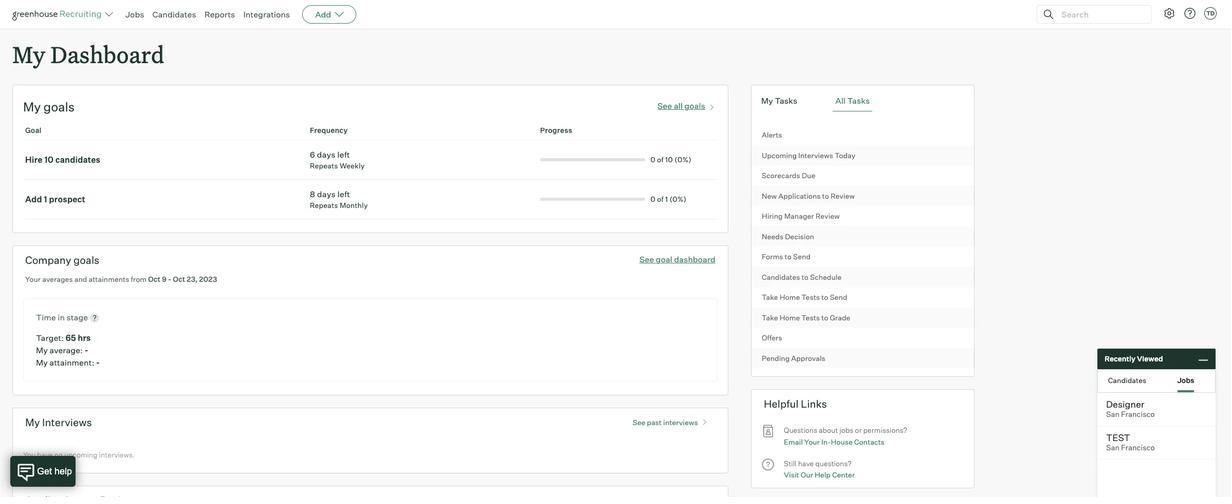 Task type: describe. For each thing, give the bounding box(es) containing it.
interviews for upcoming
[[798, 151, 833, 160]]

my tasks
[[761, 96, 798, 106]]

time
[[36, 312, 56, 323]]

offers
[[762, 334, 782, 342]]

home for take home tests to grade
[[780, 313, 800, 322]]

9
[[162, 275, 167, 284]]

interviews
[[663, 418, 698, 427]]

from
[[131, 275, 147, 284]]

you
[[23, 451, 36, 459]]

0 vertical spatial review
[[831, 192, 855, 200]]

left for 6 days left
[[337, 150, 350, 160]]

applications
[[778, 192, 821, 200]]

your inside questions about jobs or permissions? email your in-house contacts
[[804, 438, 820, 447]]

1 vertical spatial send
[[830, 293, 847, 302]]

of for 6 days left
[[657, 155, 664, 164]]

integrations
[[243, 9, 290, 20]]

6 days left repeats weekly
[[310, 150, 365, 170]]

average:
[[50, 345, 83, 356]]

due
[[802, 171, 815, 180]]

23,
[[187, 275, 198, 284]]

still
[[784, 460, 797, 468]]

target: 65 hrs my average: - my attainment: -
[[36, 333, 100, 368]]

integrations link
[[243, 9, 290, 20]]

home for take home tests to send
[[780, 293, 800, 302]]

take for take home tests to send
[[762, 293, 778, 302]]

6
[[310, 150, 315, 160]]

repeats for 8
[[310, 201, 338, 210]]

goal
[[656, 255, 672, 265]]

needs
[[762, 232, 784, 241]]

candidates for candidates to schedule
[[762, 273, 800, 282]]

1 oct from the left
[[148, 275, 160, 284]]

hire 10 candidates
[[25, 155, 100, 165]]

my for my dashboard
[[12, 39, 45, 69]]

recently viewed
[[1105, 355, 1163, 364]]

manager
[[784, 212, 814, 221]]

see all goals
[[658, 101, 705, 111]]

all
[[836, 96, 846, 106]]

helpful
[[764, 398, 799, 411]]

progress bar for 8 days left
[[540, 198, 645, 201]]

our
[[801, 471, 813, 480]]

my for my interviews
[[25, 416, 40, 429]]

forms
[[762, 253, 783, 261]]

see for company goals
[[640, 255, 654, 265]]

my dashboard
[[12, 39, 164, 69]]

have for no
[[37, 451, 53, 459]]

questions about jobs or permissions? email your in-house contacts
[[784, 426, 907, 447]]

no
[[54, 451, 63, 459]]

jobs link
[[125, 9, 144, 20]]

questions
[[784, 426, 817, 435]]

to inside "link"
[[785, 253, 792, 261]]

8 days left repeats monthly
[[310, 189, 368, 210]]

send inside "link"
[[793, 253, 811, 261]]

designer
[[1106, 399, 1145, 410]]

upcoming interviews today link
[[752, 145, 974, 166]]

links
[[801, 398, 827, 411]]

see all goals link
[[658, 99, 718, 111]]

td
[[1207, 10, 1215, 17]]

0 horizontal spatial 1
[[44, 194, 47, 205]]

see past interviews link
[[628, 414, 716, 427]]

test san francisco
[[1106, 432, 1155, 453]]

alerts
[[762, 131, 782, 139]]

pending
[[762, 354, 790, 363]]

1 vertical spatial review
[[816, 212, 840, 221]]

add 1 prospect
[[25, 194, 85, 205]]

prospect
[[49, 194, 85, 205]]

about
[[819, 426, 838, 435]]

attainments
[[89, 275, 129, 284]]

hiring manager review
[[762, 212, 840, 221]]

65
[[66, 333, 76, 343]]

dashboard
[[674, 255, 716, 265]]

san for designer
[[1106, 410, 1120, 420]]

progress
[[540, 126, 572, 135]]

take home tests to send
[[762, 293, 847, 302]]

left for 8 days left
[[338, 189, 350, 200]]

progress bar for 6 days left
[[540, 158, 645, 162]]

take home tests to grade link
[[752, 308, 974, 328]]

viewed
[[1137, 355, 1163, 364]]

td button
[[1202, 5, 1219, 22]]

in-
[[822, 438, 831, 447]]

center
[[832, 471, 855, 480]]

interviews for my
[[42, 416, 92, 429]]

questions?
[[815, 460, 852, 468]]

tab list for test
[[1098, 370, 1215, 393]]

scorecards due link
[[752, 166, 974, 186]]

(0%) for 6 days left
[[675, 155, 692, 164]]

to inside 'link'
[[802, 273, 809, 282]]

candidates for candidates link
[[152, 9, 196, 20]]

new applications to review link
[[752, 186, 974, 206]]

configure image
[[1163, 7, 1176, 20]]

email
[[784, 438, 803, 447]]

you have no upcoming interviews.
[[23, 451, 135, 459]]

decision
[[785, 232, 814, 241]]

(0%) for 8 days left
[[670, 195, 687, 204]]

0 of 10 (0%)
[[651, 155, 692, 164]]

francisco for designer
[[1121, 410, 1155, 420]]

my tasks button
[[759, 91, 800, 112]]

add button
[[302, 5, 356, 24]]

email your in-house contacts link
[[784, 437, 885, 448]]

hrs
[[78, 333, 91, 343]]

2 oct from the left
[[173, 275, 185, 284]]

in
[[58, 312, 65, 323]]

see for my interviews
[[633, 418, 645, 427]]

see for my goals
[[658, 101, 672, 111]]

my for my tasks
[[761, 96, 773, 106]]



Task type: locate. For each thing, give the bounding box(es) containing it.
1
[[44, 194, 47, 205], [665, 195, 668, 204]]

2 tests from the top
[[802, 313, 820, 322]]

1 vertical spatial your
[[804, 438, 820, 447]]

interviews up due
[[798, 151, 833, 160]]

reports
[[204, 9, 235, 20]]

Search text field
[[1059, 7, 1142, 22]]

add inside popup button
[[315, 9, 331, 20]]

1 vertical spatial jobs
[[1177, 376, 1195, 385]]

francisco up test san francisco
[[1121, 410, 1155, 420]]

francisco down designer san francisco
[[1121, 444, 1155, 453]]

-
[[168, 275, 171, 284], [85, 345, 88, 356], [96, 358, 100, 368]]

hire
[[25, 155, 43, 165]]

days inside '8 days left repeats monthly'
[[317, 189, 336, 200]]

to right the forms
[[785, 253, 792, 261]]

take home tests to send link
[[752, 287, 974, 308]]

of up 0 of 1 (0%)
[[657, 155, 664, 164]]

grade
[[830, 313, 851, 322]]

0 horizontal spatial send
[[793, 253, 811, 261]]

interviews up no
[[42, 416, 92, 429]]

and
[[74, 275, 87, 284]]

0 vertical spatial progress bar
[[540, 158, 645, 162]]

take
[[762, 293, 778, 302], [762, 313, 778, 322]]

1 tasks from the left
[[775, 96, 798, 106]]

weekly
[[340, 162, 365, 170]]

your averages and attainments from oct 9 - oct 23, 2023
[[25, 275, 217, 284]]

goals for my goals
[[43, 99, 75, 115]]

1 francisco from the top
[[1121, 410, 1155, 420]]

candidates to schedule
[[762, 273, 842, 282]]

repeats down 8 at left top
[[310, 201, 338, 210]]

1 vertical spatial take
[[762, 313, 778, 322]]

0
[[651, 155, 656, 164], [651, 195, 656, 204]]

tests up take home tests to grade
[[802, 293, 820, 302]]

2 san from the top
[[1106, 444, 1120, 453]]

0 vertical spatial (0%)
[[675, 155, 692, 164]]

my
[[12, 39, 45, 69], [761, 96, 773, 106], [23, 99, 41, 115], [36, 345, 48, 356], [36, 358, 48, 368], [25, 416, 40, 429]]

0 horizontal spatial 10
[[44, 155, 54, 165]]

- down hrs on the left
[[85, 345, 88, 356]]

upcoming
[[64, 451, 97, 459]]

10 right hire
[[44, 155, 54, 165]]

oct left the 9 on the left bottom
[[148, 275, 160, 284]]

have inside still have questions? visit our help center
[[798, 460, 814, 468]]

0 horizontal spatial tasks
[[775, 96, 798, 106]]

2 vertical spatial -
[[96, 358, 100, 368]]

0 up 0 of 1 (0%)
[[651, 155, 656, 164]]

1 vertical spatial tab list
[[1098, 370, 1215, 393]]

designer san francisco
[[1106, 399, 1155, 420]]

tab list down viewed
[[1098, 370, 1215, 393]]

see goal dashboard
[[640, 255, 716, 265]]

review down scorecards due link
[[831, 192, 855, 200]]

0 horizontal spatial add
[[25, 194, 42, 205]]

interviews.
[[99, 451, 135, 459]]

1 tests from the top
[[802, 293, 820, 302]]

days for 8
[[317, 189, 336, 200]]

- right attainment:
[[96, 358, 100, 368]]

0 for 6 days left
[[651, 155, 656, 164]]

0 vertical spatial send
[[793, 253, 811, 261]]

candidates inside tab list
[[1108, 376, 1147, 385]]

candidates down forms to send
[[762, 273, 800, 282]]

candidates
[[55, 155, 100, 165]]

send up grade
[[830, 293, 847, 302]]

tasks
[[775, 96, 798, 106], [847, 96, 870, 106]]

to up the take home tests to send
[[802, 273, 809, 282]]

jobs inside tab list
[[1177, 376, 1195, 385]]

review down new applications to review
[[816, 212, 840, 221]]

have
[[37, 451, 53, 459], [798, 460, 814, 468]]

0 vertical spatial add
[[315, 9, 331, 20]]

needs decision
[[762, 232, 814, 241]]

scorecards
[[762, 171, 800, 180]]

td button
[[1205, 7, 1217, 20]]

0 vertical spatial -
[[168, 275, 171, 284]]

monthly
[[340, 201, 368, 210]]

francisco for test
[[1121, 444, 1155, 453]]

forms to send
[[762, 253, 811, 261]]

1 vertical spatial francisco
[[1121, 444, 1155, 453]]

san inside designer san francisco
[[1106, 410, 1120, 420]]

2 progress bar from the top
[[540, 198, 645, 201]]

greenhouse recruiting image
[[12, 8, 105, 21]]

1 horizontal spatial your
[[804, 438, 820, 447]]

all
[[674, 101, 683, 111]]

0 vertical spatial days
[[317, 150, 336, 160]]

interviews
[[798, 151, 833, 160], [42, 416, 92, 429]]

upcoming interviews today
[[762, 151, 856, 160]]

0 down 0 of 10 (0%)
[[651, 195, 656, 204]]

0 vertical spatial interviews
[[798, 151, 833, 160]]

tests for grade
[[802, 313, 820, 322]]

0 vertical spatial see
[[658, 101, 672, 111]]

hiring manager review link
[[752, 206, 974, 227]]

upcoming
[[762, 151, 797, 160]]

8
[[310, 189, 315, 200]]

2 repeats from the top
[[310, 201, 338, 210]]

10 up 0 of 1 (0%)
[[665, 155, 673, 164]]

0 horizontal spatial tab list
[[759, 91, 967, 112]]

to down the schedule at the right bottom
[[822, 293, 828, 302]]

candidates down recently viewed
[[1108, 376, 1147, 385]]

1 home from the top
[[780, 293, 800, 302]]

left inside 6 days left repeats weekly
[[337, 150, 350, 160]]

0 vertical spatial of
[[657, 155, 664, 164]]

san
[[1106, 410, 1120, 420], [1106, 444, 1120, 453]]

0 vertical spatial francisco
[[1121, 410, 1155, 420]]

san down designer san francisco
[[1106, 444, 1120, 453]]

0 horizontal spatial jobs
[[125, 9, 144, 20]]

scorecards due
[[762, 171, 815, 180]]

all tasks
[[836, 96, 870, 106]]

alerts link
[[752, 125, 974, 145]]

0 vertical spatial home
[[780, 293, 800, 302]]

or
[[855, 426, 862, 435]]

1 progress bar from the top
[[540, 158, 645, 162]]

tasks for all tasks
[[847, 96, 870, 106]]

0 vertical spatial take
[[762, 293, 778, 302]]

tests down the take home tests to send
[[802, 313, 820, 322]]

0 horizontal spatial interviews
[[42, 416, 92, 429]]

2 home from the top
[[780, 313, 800, 322]]

0 vertical spatial tests
[[802, 293, 820, 302]]

1 horizontal spatial jobs
[[1177, 376, 1195, 385]]

test
[[1106, 432, 1130, 444]]

my interviews
[[25, 416, 92, 429]]

0 vertical spatial san
[[1106, 410, 1120, 420]]

san inside test san francisco
[[1106, 444, 1120, 453]]

permissions?
[[863, 426, 907, 435]]

1 vertical spatial repeats
[[310, 201, 338, 210]]

of down 0 of 10 (0%)
[[657, 195, 664, 204]]

home down the take home tests to send
[[780, 313, 800, 322]]

1 horizontal spatial -
[[96, 358, 100, 368]]

oct left 23,
[[173, 275, 185, 284]]

dashboard
[[51, 39, 164, 69]]

1 days from the top
[[317, 150, 336, 160]]

0 vertical spatial repeats
[[310, 162, 338, 170]]

1 left the prospect at the top left of the page
[[44, 194, 47, 205]]

1 horizontal spatial send
[[830, 293, 847, 302]]

1 vertical spatial days
[[317, 189, 336, 200]]

san for test
[[1106, 444, 1120, 453]]

1 san from the top
[[1106, 410, 1120, 420]]

0 vertical spatial 0
[[651, 155, 656, 164]]

1 vertical spatial add
[[25, 194, 42, 205]]

time in
[[36, 312, 67, 323]]

your left 'in-'
[[804, 438, 820, 447]]

my inside my tasks button
[[761, 96, 773, 106]]

candidates to schedule link
[[752, 267, 974, 287]]

1 horizontal spatial candidates
[[762, 273, 800, 282]]

tasks up alerts
[[775, 96, 798, 106]]

take up offers in the bottom right of the page
[[762, 313, 778, 322]]

francisco inside test san francisco
[[1121, 444, 1155, 453]]

contacts
[[854, 438, 885, 447]]

see left all
[[658, 101, 672, 111]]

1 repeats from the top
[[310, 162, 338, 170]]

tests for send
[[802, 293, 820, 302]]

san up test
[[1106, 410, 1120, 420]]

see left past
[[633, 418, 645, 427]]

1 vertical spatial home
[[780, 313, 800, 322]]

of for 8 days left
[[657, 195, 664, 204]]

repeats inside 6 days left repeats weekly
[[310, 162, 338, 170]]

goals
[[43, 99, 75, 115], [685, 101, 705, 111], [73, 254, 99, 267]]

to right "applications"
[[822, 192, 829, 200]]

2 0 from the top
[[651, 195, 656, 204]]

take down candidates to schedule
[[762, 293, 778, 302]]

2 francisco from the top
[[1121, 444, 1155, 453]]

forms to send link
[[752, 247, 974, 267]]

goals for company goals
[[73, 254, 99, 267]]

1 of from the top
[[657, 155, 664, 164]]

see
[[658, 101, 672, 111], [640, 255, 654, 265], [633, 418, 645, 427]]

1 vertical spatial progress bar
[[540, 198, 645, 201]]

today
[[835, 151, 856, 160]]

1 vertical spatial san
[[1106, 444, 1120, 453]]

tab list up the alerts link
[[759, 91, 967, 112]]

my for my goals
[[23, 99, 41, 115]]

tab list for upcoming interviews today
[[759, 91, 967, 112]]

1 vertical spatial see
[[640, 255, 654, 265]]

(0%) up 0 of 1 (0%)
[[675, 155, 692, 164]]

1 vertical spatial tests
[[802, 313, 820, 322]]

new
[[762, 192, 777, 200]]

candidates link
[[152, 9, 196, 20]]

0 for 8 days left
[[651, 195, 656, 204]]

target:
[[36, 333, 64, 343]]

tasks inside button
[[847, 96, 870, 106]]

1 vertical spatial left
[[338, 189, 350, 200]]

(0%)
[[675, 155, 692, 164], [670, 195, 687, 204]]

repeats inside '8 days left repeats monthly'
[[310, 201, 338, 210]]

add for add
[[315, 9, 331, 20]]

tasks for my tasks
[[775, 96, 798, 106]]

pending approvals
[[762, 354, 826, 363]]

review
[[831, 192, 855, 200], [816, 212, 840, 221]]

francisco inside designer san francisco
[[1121, 410, 1155, 420]]

1 horizontal spatial tasks
[[847, 96, 870, 106]]

tab list containing my tasks
[[759, 91, 967, 112]]

1 vertical spatial 0
[[651, 195, 656, 204]]

0 vertical spatial candidates
[[152, 9, 196, 20]]

house
[[831, 438, 853, 447]]

home
[[780, 293, 800, 302], [780, 313, 800, 322]]

2 vertical spatial candidates
[[1108, 376, 1147, 385]]

(0%) down 0 of 10 (0%)
[[670, 195, 687, 204]]

my goals
[[23, 99, 75, 115]]

0 horizontal spatial -
[[85, 345, 88, 356]]

to
[[822, 192, 829, 200], [785, 253, 792, 261], [802, 273, 809, 282], [822, 293, 828, 302], [822, 313, 828, 322]]

interviews inside upcoming interviews today link
[[798, 151, 833, 160]]

have left no
[[37, 451, 53, 459]]

your down "company"
[[25, 275, 41, 284]]

of
[[657, 155, 664, 164], [657, 195, 664, 204]]

home down candidates to schedule
[[780, 293, 800, 302]]

1 vertical spatial candidates
[[762, 273, 800, 282]]

1 down 0 of 10 (0%)
[[665, 195, 668, 204]]

1 left from the top
[[337, 150, 350, 160]]

2 tasks from the left
[[847, 96, 870, 106]]

2 days from the top
[[317, 189, 336, 200]]

attainment:
[[50, 358, 94, 368]]

0 vertical spatial jobs
[[125, 9, 144, 20]]

schedule
[[810, 273, 842, 282]]

0 horizontal spatial oct
[[148, 275, 160, 284]]

1 horizontal spatial 1
[[665, 195, 668, 204]]

repeats down '6' on the top
[[310, 162, 338, 170]]

averages
[[42, 275, 73, 284]]

0 vertical spatial tab list
[[759, 91, 967, 112]]

0 horizontal spatial your
[[25, 275, 41, 284]]

see goal dashboard link
[[640, 255, 716, 265]]

1 horizontal spatial add
[[315, 9, 331, 20]]

days inside 6 days left repeats weekly
[[317, 150, 336, 160]]

1 vertical spatial -
[[85, 345, 88, 356]]

0 horizontal spatial candidates
[[152, 9, 196, 20]]

candidates right jobs link
[[152, 9, 196, 20]]

days right '6' on the top
[[317, 150, 336, 160]]

- right the 9 on the left bottom
[[168, 275, 171, 284]]

0 horizontal spatial have
[[37, 451, 53, 459]]

send up candidates to schedule
[[793, 253, 811, 261]]

2 vertical spatial see
[[633, 418, 645, 427]]

have for questions?
[[798, 460, 814, 468]]

days
[[317, 150, 336, 160], [317, 189, 336, 200]]

frequency
[[310, 126, 348, 135]]

see left goal
[[640, 255, 654, 265]]

left inside '8 days left repeats monthly'
[[338, 189, 350, 200]]

take home tests to grade
[[762, 313, 851, 322]]

needs decision link
[[752, 227, 974, 247]]

0 vertical spatial left
[[337, 150, 350, 160]]

progress bar
[[540, 158, 645, 162], [540, 198, 645, 201]]

2 of from the top
[[657, 195, 664, 204]]

1 vertical spatial of
[[657, 195, 664, 204]]

left up weekly
[[337, 150, 350, 160]]

tests
[[802, 293, 820, 302], [802, 313, 820, 322]]

tab list
[[759, 91, 967, 112], [1098, 370, 1215, 393]]

days right 8 at left top
[[317, 189, 336, 200]]

repeats for 6
[[310, 162, 338, 170]]

2 left from the top
[[338, 189, 350, 200]]

1 vertical spatial (0%)
[[670, 195, 687, 204]]

1 0 from the top
[[651, 155, 656, 164]]

offers link
[[752, 328, 974, 348]]

2 horizontal spatial candidates
[[1108, 376, 1147, 385]]

visit
[[784, 471, 799, 480]]

tasks right all
[[847, 96, 870, 106]]

see inside 'see all goals' link
[[658, 101, 672, 111]]

1 horizontal spatial have
[[798, 460, 814, 468]]

still have questions? visit our help center
[[784, 460, 855, 480]]

approvals
[[791, 354, 826, 363]]

1 horizontal spatial oct
[[173, 275, 185, 284]]

francisco
[[1121, 410, 1155, 420], [1121, 444, 1155, 453]]

1 vertical spatial interviews
[[42, 416, 92, 429]]

candidates inside candidates to schedule 'link'
[[762, 273, 800, 282]]

take for take home tests to grade
[[762, 313, 778, 322]]

1 horizontal spatial tab list
[[1098, 370, 1215, 393]]

left up monthly
[[338, 189, 350, 200]]

add for add 1 prospect
[[25, 194, 42, 205]]

days for 6
[[317, 150, 336, 160]]

1 horizontal spatial 10
[[665, 155, 673, 164]]

tasks inside button
[[775, 96, 798, 106]]

0 of 1 (0%)
[[651, 195, 687, 204]]

to left grade
[[822, 313, 828, 322]]

tab list containing candidates
[[1098, 370, 1215, 393]]

0 vertical spatial your
[[25, 275, 41, 284]]

2 horizontal spatial -
[[168, 275, 171, 284]]

company goals
[[25, 254, 99, 267]]

2 take from the top
[[762, 313, 778, 322]]

have up our
[[798, 460, 814, 468]]

1 horizontal spatial interviews
[[798, 151, 833, 160]]

1 take from the top
[[762, 293, 778, 302]]

company
[[25, 254, 71, 267]]



Task type: vqa. For each thing, say whether or not it's contained in the screenshot.
TEST
yes



